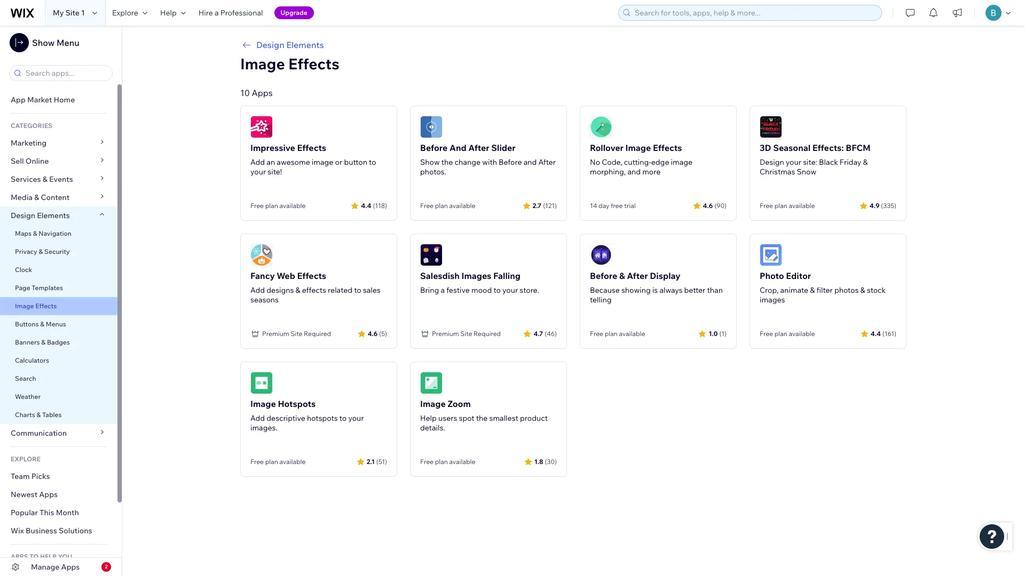 Task type: locate. For each thing, give the bounding box(es) containing it.
seasonal
[[773, 143, 811, 153]]

4.4
[[361, 202, 371, 210], [871, 330, 881, 338]]

upgrade
[[281, 9, 307, 17]]

online
[[26, 156, 49, 166]]

image effects
[[240, 54, 339, 73], [15, 302, 57, 310]]

& up the showing
[[619, 271, 625, 281]]

newest
[[11, 490, 37, 500]]

the inside image zoom help users spot the smallest product details.
[[476, 414, 488, 423]]

image zoom logo image
[[420, 372, 443, 395]]

a right bring
[[441, 286, 445, 295]]

1 vertical spatial help
[[420, 414, 437, 423]]

1.0 (1)
[[709, 330, 727, 338]]

image left "or"
[[312, 158, 333, 167]]

plan down the images.
[[265, 458, 278, 466]]

the inside before and after slider show the change with before and after photos.
[[441, 158, 453, 167]]

your inside salesdish images falling bring a festive mood to your store.
[[502, 286, 518, 295]]

0 vertical spatial image effects
[[240, 54, 339, 73]]

design down 3d
[[760, 158, 784, 167]]

after inside 'before & after display because showing is always better than telling'
[[627, 271, 648, 281]]

1 vertical spatial before
[[499, 158, 522, 167]]

plan for and
[[435, 202, 448, 210]]

design elements down upgrade button
[[256, 40, 324, 50]]

image inside sidebar element
[[15, 302, 34, 310]]

available down the spot at the left
[[449, 458, 475, 466]]

1 horizontal spatial site
[[291, 330, 302, 338]]

image inside rollover image effects no code, cutting-edge image morphing, and more
[[671, 158, 693, 167]]

0 horizontal spatial elements
[[37, 211, 70, 221]]

slider
[[491, 143, 516, 153]]

premium down festive
[[432, 330, 459, 338]]

design elements up maps & navigation
[[11, 211, 70, 221]]

add for image hotspots
[[250, 414, 265, 423]]

1 vertical spatial apps
[[39, 490, 58, 500]]

before and after slider show the change with before and after photos.
[[420, 143, 556, 177]]

1 horizontal spatial premium site required
[[432, 330, 501, 338]]

falling
[[493, 271, 521, 281]]

free plan available down telling
[[590, 330, 645, 338]]

image down page
[[15, 302, 34, 310]]

0 horizontal spatial help
[[160, 8, 177, 18]]

clock link
[[0, 261, 117, 279]]

effects inside rollover image effects no code, cutting-edge image morphing, and more
[[653, 143, 682, 153]]

required for effects
[[304, 330, 331, 338]]

free down the details.
[[420, 458, 434, 466]]

2 vertical spatial apps
[[61, 563, 80, 572]]

a inside salesdish images falling bring a festive mood to your store.
[[441, 286, 445, 295]]

after up the showing
[[627, 271, 648, 281]]

design down upgrade button
[[256, 40, 284, 50]]

0 horizontal spatial premium site required
[[262, 330, 331, 338]]

(46)
[[545, 330, 557, 338]]

0 vertical spatial a
[[215, 8, 219, 18]]

0 horizontal spatial before
[[420, 143, 448, 153]]

available down snow
[[789, 202, 815, 210]]

free plan available down the images.
[[250, 458, 306, 466]]

1 horizontal spatial show
[[420, 158, 440, 167]]

free up fancy web effects logo
[[250, 202, 264, 210]]

after up with
[[468, 143, 489, 153]]

and inside before and after slider show the change with before and after photos.
[[524, 158, 537, 167]]

1 vertical spatial a
[[441, 286, 445, 295]]

2 horizontal spatial site
[[460, 330, 472, 338]]

image down image hotspots logo
[[250, 399, 276, 410]]

4.6 for fancy web effects
[[368, 330, 378, 338]]

required down effects
[[304, 330, 331, 338]]

free plan available for editor
[[760, 330, 815, 338]]

0 horizontal spatial and
[[524, 158, 537, 167]]

0 vertical spatial elements
[[286, 40, 324, 50]]

image effects down the page templates
[[15, 302, 57, 310]]

& inside 3d seasonal effects: bfcm design your site: black friday & christmas snow
[[863, 158, 868, 167]]

free down photos.
[[420, 202, 434, 210]]

0 vertical spatial 4.6
[[703, 202, 713, 210]]

image effects link
[[0, 297, 117, 316]]

& right media
[[34, 193, 39, 202]]

before down 'before and after slider logo'
[[420, 143, 448, 153]]

after up 2.7 (121)
[[538, 158, 556, 167]]

search link
[[0, 370, 117, 388]]

communication
[[11, 429, 68, 438]]

a right hire
[[215, 8, 219, 18]]

0 horizontal spatial premium
[[262, 330, 289, 338]]

image right edge
[[671, 158, 693, 167]]

1 vertical spatial 4.6
[[368, 330, 378, 338]]

team
[[11, 472, 30, 482]]

elements
[[286, 40, 324, 50], [37, 211, 70, 221]]

show down 'before and after slider logo'
[[420, 158, 440, 167]]

effects inside impressive effects add an awesome image or button to your site!
[[297, 143, 326, 153]]

before inside 'before & after display because showing is always better than telling'
[[590, 271, 617, 281]]

apps for 10 apps
[[252, 88, 273, 98]]

add inside image hotspots add descriptive hotspots to your images.
[[250, 414, 265, 423]]

banners & badges link
[[0, 334, 117, 352]]

1 vertical spatial design
[[760, 158, 784, 167]]

& left badges
[[41, 339, 46, 347]]

popular this month
[[11, 508, 79, 518]]

buttons & menus link
[[0, 316, 117, 334]]

free plan available for zoom
[[420, 458, 475, 466]]

4.4 left (161)
[[871, 330, 881, 338]]

0 vertical spatial the
[[441, 158, 453, 167]]

free for image hotspots
[[250, 458, 264, 466]]

the down and
[[441, 158, 453, 167]]

design elements inside sidebar element
[[11, 211, 70, 221]]

add inside impressive effects add an awesome image or button to your site!
[[250, 158, 265, 167]]

0 vertical spatial design
[[256, 40, 284, 50]]

1 horizontal spatial design elements link
[[240, 38, 907, 51]]

site!
[[268, 167, 282, 177]]

page templates link
[[0, 279, 117, 297]]

Search apps... field
[[22, 66, 109, 81]]

apps right 10
[[252, 88, 273, 98]]

available for animate
[[789, 330, 815, 338]]

rollover image effects no code, cutting-edge image morphing, and more
[[590, 143, 693, 177]]

help left users
[[420, 414, 437, 423]]

image hotspots logo image
[[250, 372, 273, 395]]

premium for salesdish
[[432, 330, 459, 338]]

templates
[[32, 284, 63, 292]]

show left 'menu'
[[32, 37, 55, 48]]

1 horizontal spatial apps
[[61, 563, 80, 572]]

elements down upgrade button
[[286, 40, 324, 50]]

1 horizontal spatial design
[[256, 40, 284, 50]]

premium site required down "designs"
[[262, 330, 331, 338]]

1 image from the left
[[312, 158, 333, 167]]

& left tables
[[37, 411, 41, 419]]

1 horizontal spatial 4.6
[[703, 202, 713, 210]]

to right button
[[369, 158, 376, 167]]

filter
[[817, 286, 833, 295]]

image up users
[[420, 399, 446, 410]]

1 premium site required from the left
[[262, 330, 331, 338]]

4.6 left "(5)"
[[368, 330, 378, 338]]

or
[[335, 158, 342, 167]]

2 horizontal spatial apps
[[252, 88, 273, 98]]

the right the spot at the left
[[476, 414, 488, 423]]

& right privacy
[[39, 248, 43, 256]]

0 horizontal spatial 4.6
[[368, 330, 378, 338]]

to inside salesdish images falling bring a festive mood to your store.
[[494, 286, 501, 295]]

image up '10 apps'
[[240, 54, 285, 73]]

0 horizontal spatial required
[[304, 330, 331, 338]]

free plan available for &
[[590, 330, 645, 338]]

free plan available down site!
[[250, 202, 306, 210]]

photos.
[[420, 167, 446, 177]]

free down christmas
[[760, 202, 773, 210]]

to left sales
[[354, 286, 361, 295]]

fancy
[[250, 271, 275, 281]]

1 horizontal spatial a
[[441, 286, 445, 295]]

free for impressive effects
[[250, 202, 264, 210]]

0 vertical spatial apps
[[252, 88, 273, 98]]

1 required from the left
[[304, 330, 331, 338]]

elements up navigation
[[37, 211, 70, 221]]

than
[[707, 286, 723, 295]]

0 horizontal spatial design elements
[[11, 211, 70, 221]]

1 horizontal spatial premium
[[432, 330, 459, 338]]

add
[[250, 158, 265, 167], [250, 286, 265, 295], [250, 414, 265, 423]]

2 vertical spatial before
[[590, 271, 617, 281]]

after
[[468, 143, 489, 153], [538, 158, 556, 167], [627, 271, 648, 281]]

and left more
[[628, 167, 641, 177]]

services & events link
[[0, 170, 117, 188]]

free down the images.
[[250, 458, 264, 466]]

0 vertical spatial 4.4
[[361, 202, 371, 210]]

morphing,
[[590, 167, 626, 177]]

& left stock
[[860, 286, 865, 295]]

& inside charts & tables link
[[37, 411, 41, 419]]

design elements
[[256, 40, 324, 50], [11, 211, 70, 221]]

site down festive
[[460, 330, 472, 338]]

design up maps
[[11, 211, 35, 221]]

your down falling
[[502, 286, 518, 295]]

1 horizontal spatial and
[[628, 167, 641, 177]]

0 horizontal spatial 4.4
[[361, 202, 371, 210]]

to inside fancy web effects add designs & effects related to sales seasons
[[354, 286, 361, 295]]

available down change
[[449, 202, 475, 210]]

& inside fancy web effects add designs & effects related to sales seasons
[[296, 286, 300, 295]]

free
[[250, 202, 264, 210], [420, 202, 434, 210], [760, 202, 773, 210], [590, 330, 603, 338], [760, 330, 773, 338], [250, 458, 264, 466], [420, 458, 434, 466]]

images
[[760, 295, 785, 305]]

snow
[[797, 167, 816, 177]]

plan for effects
[[265, 202, 278, 210]]

0 horizontal spatial design
[[11, 211, 35, 221]]

hire
[[198, 8, 213, 18]]

bfcm
[[846, 143, 871, 153]]

plan down images
[[775, 330, 787, 338]]

1 horizontal spatial image
[[671, 158, 693, 167]]

image inside image zoom help users spot the smallest product details.
[[420, 399, 446, 410]]

bring
[[420, 286, 439, 295]]

app market home link
[[0, 91, 117, 109]]

your inside 3d seasonal effects: bfcm design your site: black friday & christmas snow
[[786, 158, 801, 167]]

media & content
[[11, 193, 70, 202]]

1 vertical spatial the
[[476, 414, 488, 423]]

2 premium site required from the left
[[432, 330, 501, 338]]

2 premium from the left
[[432, 330, 459, 338]]

1 horizontal spatial help
[[420, 414, 437, 423]]

wix business solutions link
[[0, 522, 117, 540]]

apps up this
[[39, 490, 58, 500]]

site down "designs"
[[291, 330, 302, 338]]

image inside image hotspots add descriptive hotspots to your images.
[[250, 399, 276, 410]]

categories
[[11, 122, 52, 130]]

add down the fancy on the left top of page
[[250, 286, 265, 295]]

& right maps
[[33, 230, 37, 238]]

Search for tools, apps, help & more... field
[[632, 5, 878, 20]]

charts & tables link
[[0, 406, 117, 424]]

premium
[[262, 330, 289, 338], [432, 330, 459, 338]]

premium site required down festive
[[432, 330, 501, 338]]

site for fancy web effects
[[291, 330, 302, 338]]

premium site required for web
[[262, 330, 331, 338]]

before up 'because'
[[590, 271, 617, 281]]

menus
[[46, 320, 66, 328]]

and right with
[[524, 158, 537, 167]]

plan down site!
[[265, 202, 278, 210]]

and for no
[[628, 167, 641, 177]]

plan for seasonal
[[775, 202, 787, 210]]

1 horizontal spatial 4.4
[[871, 330, 881, 338]]

1 add from the top
[[250, 158, 265, 167]]

premium down the seasons
[[262, 330, 289, 338]]

2 add from the top
[[250, 286, 265, 295]]

smallest
[[489, 414, 518, 423]]

1 horizontal spatial required
[[474, 330, 501, 338]]

0 vertical spatial help
[[160, 8, 177, 18]]

before for before and after slider
[[420, 143, 448, 153]]

1.0
[[709, 330, 718, 338]]

1 vertical spatial show
[[420, 158, 440, 167]]

plan down photos.
[[435, 202, 448, 210]]

0 horizontal spatial the
[[441, 158, 453, 167]]

image effects up '10 apps'
[[240, 54, 339, 73]]

1 vertical spatial design elements link
[[0, 207, 117, 225]]

show inside before and after slider show the change with before and after photos.
[[420, 158, 440, 167]]

1 horizontal spatial design elements
[[256, 40, 324, 50]]

available for users
[[449, 458, 475, 466]]

available down the showing
[[619, 330, 645, 338]]

hire a professional link
[[192, 0, 269, 26]]

after for before and after slider
[[468, 143, 489, 153]]

2 required from the left
[[474, 330, 501, 338]]

& inside banners & badges link
[[41, 339, 46, 347]]

plan down telling
[[605, 330, 618, 338]]

premium for fancy
[[262, 330, 289, 338]]

4.6
[[703, 202, 713, 210], [368, 330, 378, 338]]

free plan available down christmas
[[760, 202, 815, 210]]

manage apps
[[31, 563, 80, 572]]

4.4 left (118)
[[361, 202, 371, 210]]

0 horizontal spatial a
[[215, 8, 219, 18]]

web
[[277, 271, 295, 281]]

free down images
[[760, 330, 773, 338]]

help left hire
[[160, 8, 177, 18]]

1 vertical spatial add
[[250, 286, 265, 295]]

mood
[[471, 286, 492, 295]]

always
[[660, 286, 683, 295]]

3 add from the top
[[250, 414, 265, 423]]

site left 1
[[65, 8, 80, 18]]

0 horizontal spatial apps
[[39, 490, 58, 500]]

0 vertical spatial design elements link
[[240, 38, 907, 51]]

your inside impressive effects add an awesome image or button to your site!
[[250, 167, 266, 177]]

home
[[54, 95, 75, 105]]

your right 'hotspots'
[[348, 414, 364, 423]]

& left menus
[[40, 320, 44, 328]]

effects:
[[812, 143, 844, 153]]

1 vertical spatial image effects
[[15, 302, 57, 310]]

before down slider
[[499, 158, 522, 167]]

photo
[[760, 271, 784, 281]]

available down descriptive
[[279, 458, 306, 466]]

0 vertical spatial design elements
[[256, 40, 324, 50]]

calculators
[[15, 357, 49, 365]]

& right friday
[[863, 158, 868, 167]]

0 vertical spatial before
[[420, 143, 448, 153]]

0 horizontal spatial image
[[312, 158, 333, 167]]

and for slider
[[524, 158, 537, 167]]

(90)
[[714, 202, 727, 210]]

free plan available down the details.
[[420, 458, 475, 466]]

2 horizontal spatial design
[[760, 158, 784, 167]]

apps down you
[[61, 563, 80, 572]]

the for and
[[441, 158, 453, 167]]

0 horizontal spatial image effects
[[15, 302, 57, 310]]

2 horizontal spatial after
[[627, 271, 648, 281]]

& left filter
[[810, 286, 815, 295]]

available down site!
[[279, 202, 306, 210]]

free plan available down photos.
[[420, 202, 475, 210]]

free plan available for and
[[420, 202, 475, 210]]

marketing link
[[0, 134, 117, 152]]

1 vertical spatial design elements
[[11, 211, 70, 221]]

1 vertical spatial 4.4
[[871, 330, 881, 338]]

to inside impressive effects add an awesome image or button to your site!
[[369, 158, 376, 167]]

2 vertical spatial design
[[11, 211, 35, 221]]

a
[[215, 8, 219, 18], [441, 286, 445, 295]]

your left an
[[250, 167, 266, 177]]

1 vertical spatial elements
[[37, 211, 70, 221]]

required down mood
[[474, 330, 501, 338]]

the for zoom
[[476, 414, 488, 423]]

your down seasonal
[[786, 158, 801, 167]]

free plan available down images
[[760, 330, 815, 338]]

maps
[[15, 230, 32, 238]]

to right mood
[[494, 286, 501, 295]]

2 vertical spatial add
[[250, 414, 265, 423]]

2 horizontal spatial before
[[590, 271, 617, 281]]

1 horizontal spatial after
[[538, 158, 556, 167]]

picks
[[31, 472, 50, 482]]

add left an
[[250, 158, 265, 167]]

newest apps
[[11, 490, 58, 500]]

a inside "link"
[[215, 8, 219, 18]]

available for display
[[619, 330, 645, 338]]

& left events
[[43, 175, 47, 184]]

4.6 left (90)
[[703, 202, 713, 210]]

1.8
[[534, 458, 543, 466]]

hire a professional
[[198, 8, 263, 18]]

salesdish images falling bring a festive mood to your store.
[[420, 271, 539, 295]]

add left descriptive
[[250, 414, 265, 423]]

0 vertical spatial after
[[468, 143, 489, 153]]

1 horizontal spatial the
[[476, 414, 488, 423]]

free down telling
[[590, 330, 603, 338]]

required
[[304, 330, 331, 338], [474, 330, 501, 338]]

4.6 (5)
[[368, 330, 387, 338]]

plan down christmas
[[775, 202, 787, 210]]

and inside rollover image effects no code, cutting-edge image morphing, and more
[[628, 167, 641, 177]]

available down animate in the right of the page
[[789, 330, 815, 338]]

0 horizontal spatial show
[[32, 37, 55, 48]]

& left effects
[[296, 286, 300, 295]]

to right 'hotspots'
[[339, 414, 347, 423]]

weather
[[15, 393, 41, 401]]

(121)
[[543, 202, 557, 210]]

2 image from the left
[[671, 158, 693, 167]]

1 premium from the left
[[262, 330, 289, 338]]

0 vertical spatial add
[[250, 158, 265, 167]]

design inside 3d seasonal effects: bfcm design your site: black friday & christmas snow
[[760, 158, 784, 167]]

apps
[[11, 553, 28, 561]]

button
[[344, 158, 367, 167]]

available for descriptive
[[279, 458, 306, 466]]

(51)
[[376, 458, 387, 466]]

plan down the details.
[[435, 458, 448, 466]]

photo editor crop, animate & filter photos & stock images
[[760, 271, 886, 305]]

0 vertical spatial show
[[32, 37, 55, 48]]

0 horizontal spatial after
[[468, 143, 489, 153]]

image up the cutting-
[[625, 143, 651, 153]]

2 vertical spatial after
[[627, 271, 648, 281]]



Task type: vqa. For each thing, say whether or not it's contained in the screenshot.


Task type: describe. For each thing, give the bounding box(es) containing it.
4.6 for rollover image effects
[[703, 202, 713, 210]]

photo editor logo image
[[760, 244, 782, 266]]

spot
[[459, 414, 474, 423]]

& inside privacy & security link
[[39, 248, 43, 256]]

effects inside fancy web effects add designs & effects related to sales seasons
[[297, 271, 326, 281]]

(5)
[[379, 330, 387, 338]]

showing
[[621, 286, 651, 295]]

& inside "media & content" link
[[34, 193, 39, 202]]

free plan available for hotspots
[[250, 458, 306, 466]]

4.6 (90)
[[703, 202, 727, 210]]

sidebar element
[[0, 26, 122, 577]]

buttons
[[15, 320, 39, 328]]

2.7
[[533, 202, 542, 210]]

show menu
[[32, 37, 79, 48]]

1 horizontal spatial image effects
[[240, 54, 339, 73]]

& inside 'before & after display because showing is always better than telling'
[[619, 271, 625, 281]]

2
[[105, 564, 108, 571]]

free for 3d seasonal effects: bfcm
[[760, 202, 773, 210]]

plan for hotspots
[[265, 458, 278, 466]]

premium site required for images
[[432, 330, 501, 338]]

maps & navigation
[[15, 230, 72, 238]]

help inside image zoom help users spot the smallest product details.
[[420, 414, 437, 423]]

4.4 for impressive effects
[[361, 202, 371, 210]]

media & content link
[[0, 188, 117, 207]]

market
[[27, 95, 52, 105]]

3d
[[760, 143, 771, 153]]

explore
[[112, 8, 138, 18]]

image effects inside image effects link
[[15, 302, 57, 310]]

4.4 (161)
[[871, 330, 896, 338]]

4.4 for photo editor
[[871, 330, 881, 338]]

free plan available for seasonal
[[760, 202, 815, 210]]

privacy
[[15, 248, 37, 256]]

(335)
[[881, 202, 896, 210]]

elements inside sidebar element
[[37, 211, 70, 221]]

images.
[[250, 423, 278, 433]]

related
[[328, 286, 352, 295]]

show inside button
[[32, 37, 55, 48]]

to
[[29, 553, 39, 561]]

users
[[438, 414, 457, 423]]

fancy web effects add designs & effects related to sales seasons
[[250, 271, 381, 305]]

product
[[520, 414, 548, 423]]

media
[[11, 193, 33, 202]]

sales
[[363, 286, 381, 295]]

details.
[[420, 423, 445, 433]]

after for before & after display
[[627, 271, 648, 281]]

1
[[81, 8, 85, 18]]

(161)
[[882, 330, 896, 338]]

10
[[240, 88, 250, 98]]

charts & tables
[[15, 411, 62, 419]]

badges
[[47, 339, 70, 347]]

professional
[[220, 8, 263, 18]]

plan for &
[[605, 330, 618, 338]]

before and after slider logo image
[[420, 116, 443, 138]]

4.4 (118)
[[361, 202, 387, 210]]

site for salesdish images falling
[[460, 330, 472, 338]]

privacy & security link
[[0, 243, 117, 261]]

navigation
[[39, 230, 72, 238]]

1.8 (30)
[[534, 458, 557, 466]]

required for falling
[[474, 330, 501, 338]]

to inside image hotspots add descriptive hotspots to your images.
[[339, 414, 347, 423]]

free plan available for effects
[[250, 202, 306, 210]]

my site 1
[[53, 8, 85, 18]]

& inside services & events link
[[43, 175, 47, 184]]

3d seasonal effects: bfcm logo image
[[760, 116, 782, 138]]

content
[[41, 193, 70, 202]]

0 horizontal spatial design elements link
[[0, 207, 117, 225]]

crop,
[[760, 286, 779, 295]]

app
[[11, 95, 26, 105]]

telling
[[590, 295, 612, 305]]

solutions
[[59, 526, 92, 536]]

trial
[[624, 202, 636, 210]]

communication link
[[0, 424, 117, 443]]

newest apps link
[[0, 486, 117, 504]]

explore
[[11, 455, 41, 463]]

1 horizontal spatial before
[[499, 158, 522, 167]]

your inside image hotspots add descriptive hotspots to your images.
[[348, 414, 364, 423]]

& inside maps & navigation link
[[33, 230, 37, 238]]

1 vertical spatial after
[[538, 158, 556, 167]]

because
[[590, 286, 620, 295]]

popular this month link
[[0, 504, 117, 522]]

tables
[[42, 411, 62, 419]]

0 horizontal spatial site
[[65, 8, 80, 18]]

add inside fancy web effects add designs & effects related to sales seasons
[[250, 286, 265, 295]]

show menu button
[[10, 33, 79, 52]]

upgrade button
[[274, 6, 314, 19]]

impressive
[[250, 143, 295, 153]]

menu
[[57, 37, 79, 48]]

descriptive
[[267, 414, 305, 423]]

effects inside sidebar element
[[35, 302, 57, 310]]

apps for manage apps
[[61, 563, 80, 572]]

4.7 (46)
[[534, 330, 557, 338]]

awesome
[[277, 158, 310, 167]]

free for photo editor
[[760, 330, 773, 338]]

available for bfcm
[[789, 202, 815, 210]]

2.1
[[367, 458, 375, 466]]

image inside rollover image effects no code, cutting-edge image morphing, and more
[[625, 143, 651, 153]]

14
[[590, 202, 597, 210]]

& inside buttons & menus link
[[40, 320, 44, 328]]

team picks
[[11, 472, 50, 482]]

buttons & menus
[[15, 320, 66, 328]]

10 apps
[[240, 88, 273, 98]]

1 horizontal spatial elements
[[286, 40, 324, 50]]

apps for newest apps
[[39, 490, 58, 500]]

fancy web effects logo image
[[250, 244, 273, 266]]

plan for editor
[[775, 330, 787, 338]]

team picks link
[[0, 468, 117, 486]]

popular
[[11, 508, 38, 518]]

christmas
[[760, 167, 795, 177]]

sell online
[[11, 156, 49, 166]]

manage
[[31, 563, 59, 572]]

before for before & after display
[[590, 271, 617, 281]]

page
[[15, 284, 30, 292]]

free for image zoom
[[420, 458, 434, 466]]

seasons
[[250, 295, 279, 305]]

(118)
[[373, 202, 387, 210]]

salesdish images falling logo image
[[420, 244, 443, 266]]

wix business solutions
[[11, 526, 92, 536]]

app market home
[[11, 95, 75, 105]]

before & after display logo image
[[590, 244, 612, 266]]

impressive effects add an awesome image or button to your site!
[[250, 143, 376, 177]]

help inside help button
[[160, 8, 177, 18]]

you
[[58, 553, 72, 561]]

change
[[455, 158, 481, 167]]

available for slider
[[449, 202, 475, 210]]

add for impressive effects
[[250, 158, 265, 167]]

rollover
[[590, 143, 624, 153]]

rollover image effects logo image
[[590, 116, 612, 138]]

3d seasonal effects: bfcm design your site: black friday & christmas snow
[[760, 143, 871, 177]]

impressive effects logo image
[[250, 116, 273, 138]]

before & after display because showing is always better than telling
[[590, 271, 723, 305]]

2.1 (51)
[[367, 458, 387, 466]]

free for before and after slider
[[420, 202, 434, 210]]

edge
[[651, 158, 669, 167]]

4.7
[[534, 330, 543, 338]]

image inside impressive effects add an awesome image or button to your site!
[[312, 158, 333, 167]]

stock
[[867, 286, 886, 295]]

plan for zoom
[[435, 458, 448, 466]]

free for before & after display
[[590, 330, 603, 338]]

design inside sidebar element
[[11, 211, 35, 221]]

sell
[[11, 156, 24, 166]]

available for an
[[279, 202, 306, 210]]



